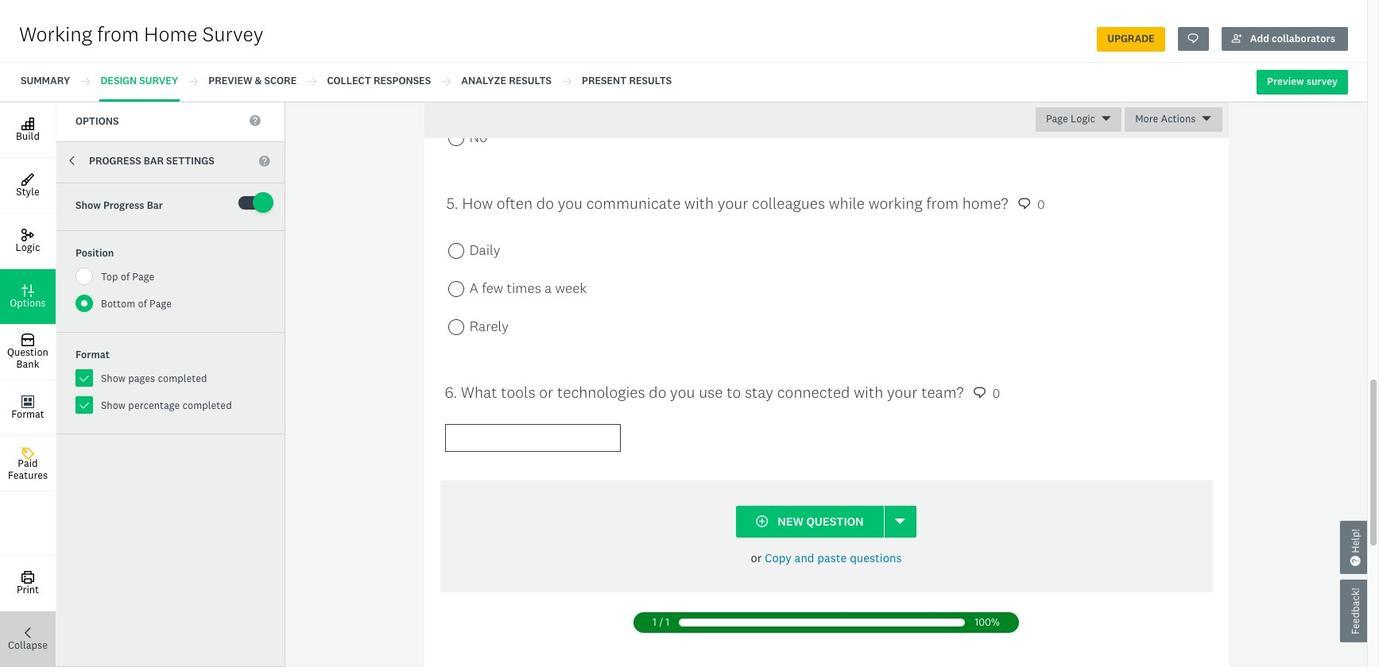 Task type: locate. For each thing, give the bounding box(es) containing it.
0 vertical spatial you
[[486, 43, 511, 61]]

a right have at the left
[[551, 43, 559, 61]]

0 horizontal spatial or
[[539, 384, 554, 401]]

results inside the analyze results link
[[509, 75, 552, 87]]

help!
[[1350, 530, 1362, 557]]

0 vertical spatial with
[[685, 195, 714, 212]]

results down have at the left
[[509, 75, 552, 87]]

? for the top ? link
[[250, 115, 261, 126]]

preview survey link
[[1257, 70, 1349, 94]]

times
[[507, 280, 541, 296]]

0 vertical spatial .
[[455, 43, 459, 61]]

results down workspace
[[629, 75, 672, 87]]

actions
[[1161, 113, 1196, 125]]

results for analyze results
[[509, 75, 552, 87]]

workspace
[[635, 43, 709, 61]]

z link
[[21, 448, 34, 461]]

1 vertical spatial a
[[545, 280, 552, 296]]

from
[[97, 22, 139, 46], [927, 195, 959, 212]]

1 vertical spatial .
[[455, 195, 458, 212]]

do left the use
[[649, 384, 667, 401]]

use
[[699, 384, 723, 401]]

0 vertical spatial from
[[97, 22, 139, 46]]

0 vertical spatial home?
[[730, 43, 776, 61]]

. left what
[[454, 384, 457, 401]]

to
[[727, 384, 741, 401]]

more actions link
[[1125, 107, 1223, 132]]

1 right /
[[666, 617, 670, 629]]

2 vertical spatial you
[[670, 384, 695, 401]]

format
[[76, 349, 110, 361], [11, 409, 44, 420]]

settings
[[166, 155, 214, 167]]

of
[[121, 271, 130, 283], [138, 298, 147, 310]]

what
[[461, 384, 497, 401]]

1 horizontal spatial 1
[[666, 617, 670, 629]]

a
[[470, 280, 479, 296]]

completed
[[158, 373, 207, 385], [183, 400, 232, 412]]

of right bottom
[[138, 298, 147, 310]]

0 horizontal spatial you
[[486, 43, 511, 61]]

of for top
[[121, 271, 130, 283]]

at
[[712, 43, 726, 61]]

progress
[[89, 155, 141, 167]]

0 horizontal spatial logic
[[16, 242, 40, 254]]

0 horizontal spatial home?
[[730, 43, 776, 61]]

your
[[718, 195, 749, 212], [887, 384, 918, 401]]

question
[[7, 347, 48, 359]]

0 for how often do you communicate with your colleagues while working from home?
[[1035, 197, 1045, 211]]

you right often
[[558, 195, 583, 212]]

1 left /
[[653, 617, 657, 629]]

1 vertical spatial of
[[138, 298, 147, 310]]

from up design
[[97, 22, 139, 46]]

1 horizontal spatial 0
[[990, 386, 1001, 400]]

completed right 'percentage' on the bottom left of the page
[[183, 400, 232, 412]]

style
[[16, 186, 40, 198]]

options
[[10, 297, 46, 309]]

z paid features
[[8, 448, 48, 482]]

. left do
[[455, 43, 459, 61]]

2 horizontal spatial you
[[670, 384, 695, 401]]

0 vertical spatial show
[[76, 199, 101, 211]]

copy
[[765, 552, 792, 566]]

0 horizontal spatial format
[[11, 409, 44, 420]]

0 vertical spatial 0
[[802, 46, 812, 60]]

connected
[[778, 384, 850, 401]]

1 vertical spatial show
[[101, 373, 126, 385]]

preview
[[1268, 75, 1305, 87]]

your left team? at bottom right
[[887, 384, 918, 401]]

6
[[445, 384, 454, 401]]

None text field
[[445, 424, 621, 452]]

2 vertical spatial ?
[[1351, 557, 1361, 567]]

1 horizontal spatial with
[[854, 384, 884, 401]]

? down "preview & score" link
[[250, 115, 261, 126]]

results for present results
[[629, 75, 672, 87]]

show progress bar link
[[56, 184, 285, 230]]

your left colleagues
[[718, 195, 749, 212]]

no
[[470, 129, 487, 145]]

or right the 'tools'
[[539, 384, 554, 401]]

with right 'connected'
[[854, 384, 884, 401]]

2 results from the left
[[629, 75, 672, 87]]

often
[[497, 195, 533, 212]]

show left progress
[[76, 199, 101, 211]]

5 . how often do you communicate with your colleagues while working from home?
[[446, 195, 1009, 212]]

feedback! link
[[1341, 581, 1372, 643]]

?
[[250, 115, 261, 126], [259, 156, 270, 167], [1351, 557, 1361, 567]]

you left the use
[[670, 384, 695, 401]]

1 horizontal spatial you
[[558, 195, 583, 212]]

1 horizontal spatial or
[[751, 552, 762, 566]]

1 horizontal spatial your
[[887, 384, 918, 401]]

upgrade link
[[1098, 27, 1165, 52]]

1 vertical spatial 0
[[1035, 197, 1045, 211]]

2 vertical spatial 0
[[990, 386, 1001, 400]]

preview
[[209, 75, 252, 87]]

logic down style
[[16, 242, 40, 254]]

z
[[21, 448, 34, 461]]

0 vertical spatial or
[[539, 384, 554, 401]]

. for 4
[[455, 43, 459, 61]]

? link down "preview & score" link
[[250, 114, 261, 129]]

a
[[551, 43, 559, 61], [545, 280, 552, 296]]

0 horizontal spatial from
[[97, 22, 139, 46]]

analyze results
[[461, 75, 552, 87]]

week
[[555, 280, 587, 296]]

home?
[[730, 43, 776, 61], [963, 195, 1009, 212]]

bank
[[16, 359, 39, 371]]

1 vertical spatial completed
[[183, 400, 232, 412]]

0 vertical spatial do
[[537, 195, 554, 212]]

2 vertical spatial .
[[454, 384, 457, 401]]

2 vertical spatial page
[[150, 298, 172, 310]]

while
[[829, 195, 865, 212]]

completed for show pages completed
[[158, 373, 207, 385]]

0
[[802, 46, 812, 60], [1035, 197, 1045, 211], [990, 386, 1001, 400]]

1 vertical spatial from
[[927, 195, 959, 212]]

do
[[537, 195, 554, 212], [649, 384, 667, 401]]

. left how
[[455, 195, 458, 212]]

of right "top"
[[121, 271, 130, 283]]

? right settings at the left top
[[259, 156, 270, 167]]

do right often
[[537, 195, 554, 212]]

responses
[[374, 75, 431, 87]]

0 vertical spatial completed
[[158, 373, 207, 385]]

? link right settings at the left top
[[259, 156, 270, 168]]

2 horizontal spatial 0
[[1035, 197, 1045, 211]]

dedicated
[[562, 43, 631, 61]]

0 vertical spatial of
[[121, 271, 130, 283]]

0 horizontal spatial with
[[685, 195, 714, 212]]

0 horizontal spatial 1
[[653, 617, 657, 629]]

with right communicate
[[685, 195, 714, 212]]

show left 'percentage' on the bottom left of the page
[[101, 400, 126, 412]]

page
[[1046, 113, 1069, 125], [132, 271, 155, 283], [150, 298, 172, 310]]

logic left more
[[1071, 113, 1096, 125]]

format up "z"
[[11, 409, 44, 420]]

1 vertical spatial ? link
[[259, 156, 270, 168]]

print
[[17, 584, 39, 596]]

. for 5
[[455, 195, 458, 212]]

1 vertical spatial with
[[854, 384, 884, 401]]

2 vertical spatial show
[[101, 400, 126, 412]]

page for bottom of page
[[150, 298, 172, 310]]

technologies
[[557, 384, 645, 401]]

completed up the show percentage completed
[[158, 373, 207, 385]]

1 vertical spatial or
[[751, 552, 762, 566]]

0 horizontal spatial 0
[[802, 46, 812, 60]]

present results link
[[581, 62, 674, 99]]

1 vertical spatial page
[[132, 271, 155, 283]]

top
[[101, 271, 118, 283]]

1
[[653, 617, 657, 629], [666, 617, 670, 629]]

or left copy
[[751, 552, 762, 566]]

1 vertical spatial you
[[558, 195, 583, 212]]

feedback!
[[1350, 589, 1362, 635]]

analyze results link
[[460, 62, 553, 99]]

bottom
[[101, 298, 135, 310]]

from right working
[[927, 195, 959, 212]]

1 horizontal spatial logic
[[1071, 113, 1096, 125]]

? up feedback! 'link'
[[1351, 557, 1361, 567]]

0 vertical spatial ?
[[250, 115, 261, 126]]

show for show progress bar
[[76, 199, 101, 211]]

1 vertical spatial do
[[649, 384, 667, 401]]

1 horizontal spatial format
[[76, 349, 110, 361]]

1 results from the left
[[509, 75, 552, 87]]

you right do
[[486, 43, 511, 61]]

1 horizontal spatial of
[[138, 298, 147, 310]]

0 vertical spatial logic
[[1071, 113, 1096, 125]]

1 horizontal spatial do
[[649, 384, 667, 401]]

0 horizontal spatial your
[[718, 195, 749, 212]]

format down bottom
[[76, 349, 110, 361]]

results inside present results link
[[629, 75, 672, 87]]

present
[[582, 75, 627, 87]]

upgrade
[[1108, 33, 1155, 45]]

survey
[[1307, 75, 1338, 87]]

few
[[482, 280, 504, 296]]

how
[[462, 195, 493, 212]]

show left pages
[[101, 373, 126, 385]]

stay
[[745, 384, 774, 401]]

0 horizontal spatial of
[[121, 271, 130, 283]]

working from home survey
[[19, 22, 263, 46]]

collapse
[[8, 641, 48, 652]]

1 horizontal spatial home?
[[963, 195, 1009, 212]]

a left week
[[545, 280, 552, 296]]

1 vertical spatial ?
[[259, 156, 270, 167]]

page logic link
[[1036, 107, 1122, 132]]

page for top of page
[[132, 271, 155, 283]]

0 horizontal spatial results
[[509, 75, 552, 87]]

1 horizontal spatial results
[[629, 75, 672, 87]]



Task type: describe. For each thing, give the bounding box(es) containing it.
0 for what tools or technologies do you use to stay connected with your team?
[[990, 386, 1001, 400]]

1 horizontal spatial from
[[927, 195, 959, 212]]

survey
[[139, 75, 178, 87]]

show for show percentage completed
[[101, 400, 126, 412]]

working
[[19, 22, 92, 46]]

rarely
[[470, 319, 509, 334]]

bottom of page
[[101, 298, 172, 310]]

yes
[[470, 91, 491, 107]]

0 for do you have a dedicated workspace at home?
[[802, 46, 812, 60]]

collaborators
[[1272, 33, 1336, 45]]

6 . what tools or technologies do you use to stay connected with your team?
[[445, 384, 964, 401]]

options
[[76, 115, 119, 127]]

4 . do you have a dedicated workspace at home?
[[446, 43, 776, 61]]

paste
[[818, 552, 847, 566]]

add collaborators
[[1248, 33, 1338, 45]]

0 vertical spatial ? link
[[250, 114, 261, 129]]

present results
[[582, 75, 672, 87]]

&
[[255, 75, 262, 87]]

and
[[795, 552, 815, 566]]

a few times a week
[[470, 280, 587, 296]]

analyze
[[461, 75, 507, 87]]

daily
[[470, 242, 501, 258]]

new question
[[778, 515, 864, 529]]

1 1 from the left
[[653, 617, 657, 629]]

preview & score link
[[207, 62, 298, 99]]

team?
[[922, 384, 964, 401]]

0 vertical spatial a
[[551, 43, 559, 61]]

colleagues
[[752, 195, 825, 212]]

pages
[[128, 373, 155, 385]]

question
[[807, 515, 864, 529]]

show progress bar
[[76, 199, 163, 211]]

preview & score
[[209, 75, 297, 87]]

of for bottom
[[138, 298, 147, 310]]

1 / 1
[[653, 617, 670, 629]]

/
[[659, 617, 663, 629]]

more actions
[[1136, 113, 1196, 125]]

collect responses
[[327, 75, 431, 87]]

design survey
[[101, 75, 178, 87]]

paid
[[18, 458, 38, 470]]

new
[[778, 515, 804, 529]]

options link
[[56, 102, 285, 142]]

do
[[463, 43, 482, 61]]

home
[[144, 22, 198, 46]]

add collaborators link
[[1222, 27, 1349, 51]]

summary link
[[19, 62, 72, 99]]

. for 6
[[454, 384, 457, 401]]

score
[[264, 75, 297, 87]]

æ link
[[21, 628, 34, 641]]

questions
[[850, 552, 902, 566]]

top of page
[[101, 271, 155, 283]]

more
[[1136, 113, 1159, 125]]

1 vertical spatial logic
[[16, 242, 40, 254]]

copy and paste questions link
[[765, 552, 902, 566]]

1 vertical spatial home?
[[963, 195, 1009, 212]]

1 vertical spatial format
[[11, 409, 44, 420]]

show percentage completed
[[101, 400, 232, 412]]

0 horizontal spatial do
[[537, 195, 554, 212]]

0 vertical spatial page
[[1046, 113, 1069, 125]]

? for bottommost ? link
[[259, 156, 270, 167]]

completed for show percentage completed
[[183, 400, 232, 412]]

æ collapse
[[8, 628, 48, 652]]

question bank
[[7, 347, 48, 371]]

tools
[[501, 384, 536, 401]]

design
[[101, 75, 137, 87]]

show pages completed
[[101, 373, 207, 385]]

survey
[[202, 22, 263, 46]]

progress bar settings
[[89, 155, 217, 167]]

add
[[1251, 33, 1270, 45]]

2 1 from the left
[[666, 617, 670, 629]]

percentage
[[128, 400, 180, 412]]

build
[[16, 130, 40, 142]]

have
[[514, 43, 547, 61]]

0 vertical spatial format
[[76, 349, 110, 361]]

page logic
[[1046, 113, 1096, 125]]

100%
[[975, 617, 1000, 629]]

bar
[[144, 155, 164, 167]]

1 vertical spatial your
[[887, 384, 918, 401]]

show for show pages completed
[[101, 373, 126, 385]]

position
[[76, 247, 114, 259]]

æ
[[21, 628, 34, 641]]

0 vertical spatial your
[[718, 195, 749, 212]]

collect responses link
[[326, 62, 433, 99]]

bar
[[147, 199, 163, 211]]

new question link
[[737, 506, 884, 538]]

collect
[[327, 75, 371, 87]]

progress
[[103, 199, 144, 211]]

features
[[8, 470, 48, 482]]



Task type: vqa. For each thing, say whether or not it's contained in the screenshot.
the right icon   XJTfE
no



